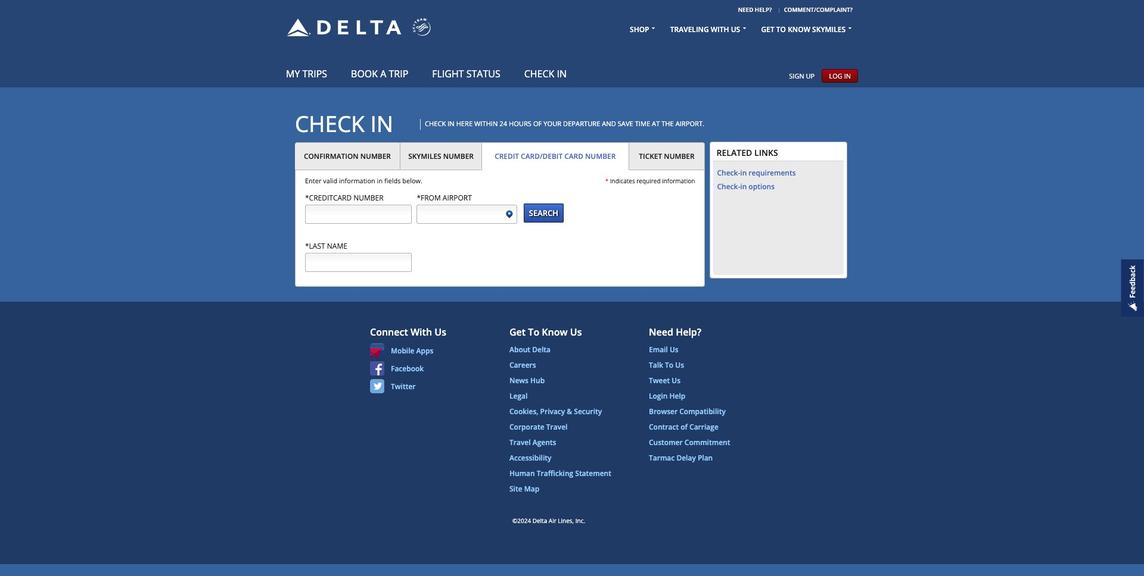 Task type: vqa. For each thing, say whether or not it's contained in the screenshot.
LYFT
no



Task type: describe. For each thing, give the bounding box(es) containing it.
of
[[533, 119, 542, 128]]

within
[[474, 119, 498, 128]]

menu for sign up
[[286, 67, 579, 80]]

*from airport
[[417, 193, 472, 203]]

us inside menu
[[731, 24, 740, 35]]

tab list inside related links main content
[[295, 142, 705, 171]]

the
[[662, 119, 674, 128]]

credit
[[495, 151, 519, 161]]

customer commitment link
[[649, 435, 730, 451]]

heading inside related links main content
[[295, 114, 414, 129]]

check in
[[524, 67, 567, 80]]

skymiles inside tab list
[[408, 151, 441, 161]]

widget menu navigation
[[286, 67, 858, 85]]

indicates
[[610, 177, 635, 185]]

airport.
[[676, 119, 704, 128]]

login
[[649, 391, 668, 401]]

email us link
[[649, 342, 679, 358]]

skymiles number link
[[401, 143, 481, 170]]

with for connect
[[411, 326, 432, 339]]

news
[[509, 376, 529, 386]]

get for to
[[509, 326, 526, 339]]

about delta link
[[509, 342, 551, 358]]

mobile
[[391, 346, 414, 356]]

save
[[618, 119, 633, 128]]

tarmac
[[649, 453, 675, 463]]

card/debit
[[521, 151, 563, 161]]

check
[[425, 119, 446, 128]]

options
[[749, 182, 775, 192]]

comment/complaint?
[[784, 6, 853, 14]]

traveling
[[670, 24, 709, 35]]

help? for need help?
[[755, 6, 772, 14]]

1 vertical spatial travel
[[509, 438, 531, 448]]

*LAST NAME text field
[[305, 253, 412, 272]]

to inside get to know us about delta careers news hub legal cookies, privacy & security corporate travel travel agents accessibility human trafficking statement site map
[[528, 326, 539, 339]]

departure
[[563, 119, 600, 128]]

&
[[567, 407, 572, 417]]

number up *
[[585, 151, 616, 161]]

news hub link
[[509, 373, 545, 389]]

confirmation number
[[304, 151, 391, 161]]

hours
[[509, 119, 532, 128]]

* indicates required information
[[605, 177, 695, 185]]

*from
[[417, 193, 441, 203]]

time
[[635, 119, 650, 128]]

twitter
[[391, 382, 416, 392]]

1 horizontal spatial information
[[662, 177, 695, 185]]

tweet
[[649, 376, 670, 386]]

facebook link
[[370, 360, 424, 376]]

know for skymiles
[[788, 24, 810, 35]]

check in link
[[512, 67, 579, 80]]

customer
[[649, 438, 683, 448]]

human trafficking statement link
[[509, 466, 611, 482]]

related links main content
[[295, 111, 849, 287]]

credit card/debit card number link
[[482, 143, 629, 170]]

travel agents link
[[509, 435, 556, 451]]

my
[[286, 67, 300, 80]]

human
[[509, 469, 535, 479]]

traveling with us link
[[663, 21, 747, 38]]

flight
[[432, 67, 464, 80]]

map
[[524, 484, 539, 494]]

book
[[351, 67, 378, 80]]

check-in requirements check-in options
[[717, 168, 796, 192]]

ticket number
[[639, 151, 695, 161]]

in for log in
[[844, 71, 851, 80]]

log in
[[829, 71, 851, 80]]

*
[[605, 177, 609, 185]]

need for need help?
[[738, 6, 753, 14]]

my trips link
[[286, 67, 339, 80]]

tweet us link
[[649, 373, 680, 389]]

book a trip link
[[339, 67, 420, 80]]

need help? email us talk to us tweet us login help browser compatibility contract of carriage customer commitment tarmac delay plan
[[649, 326, 730, 463]]

number for skymiles number
[[443, 151, 474, 161]]

shop
[[630, 24, 649, 35]]

apps
[[416, 346, 433, 356]]

*CREDITCARD NUMBER text field
[[305, 205, 412, 224]]

confirmation
[[304, 151, 359, 161]]

*creditcard number
[[305, 193, 384, 203]]

1 check- from the top
[[717, 168, 740, 178]]

carriage
[[689, 422, 719, 432]]

lines,
[[558, 517, 574, 525]]

©2024
[[512, 517, 531, 525]]

us inside get to know us about delta careers news hub legal cookies, privacy & security corporate travel travel agents accessibility human trafficking statement site map
[[570, 326, 582, 339]]

skymiles inside header menu navigation element
[[812, 24, 846, 35]]

none submit inside related links main content
[[524, 204, 564, 223]]

connect
[[370, 326, 408, 339]]

in up check-in options link
[[740, 168, 747, 178]]

contract
[[649, 422, 679, 432]]

browser
[[649, 407, 678, 417]]

twitter link
[[370, 378, 416, 394]]

commitment
[[685, 438, 730, 448]]

name
[[327, 241, 347, 251]]

trip
[[389, 67, 408, 80]]

get to know skymiles link
[[754, 21, 853, 38]]

careers
[[509, 360, 536, 370]]

card
[[564, 151, 583, 161]]

mobile apps link
[[370, 342, 433, 358]]

1 horizontal spatial travel
[[546, 422, 568, 432]]

legal
[[509, 391, 528, 401]]

©2024 delta air lines, inc.
[[512, 517, 585, 525]]

number for confirmation number
[[360, 151, 391, 161]]

airport
[[443, 193, 472, 203]]

check
[[524, 67, 554, 80]]

header menu navigation element
[[623, 1, 858, 38]]

to inside "need help? email us talk to us tweet us login help browser compatibility contract of carriage customer commitment tarmac delay plan"
[[665, 360, 673, 370]]

links
[[754, 147, 778, 158]]



Task type: locate. For each thing, give the bounding box(es) containing it.
help? up email us link
[[676, 326, 701, 339]]

need
[[738, 6, 753, 14], [649, 326, 673, 339]]

menu containing my trips
[[286, 67, 579, 80]]

and
[[602, 119, 616, 128]]

with up apps
[[411, 326, 432, 339]]

delta right the about
[[532, 345, 551, 355]]

cookies,
[[509, 407, 538, 417]]

us
[[731, 24, 740, 35], [435, 326, 446, 339], [570, 326, 582, 339], [670, 345, 679, 355], [675, 360, 684, 370], [672, 376, 680, 386]]

menu containing need help?
[[623, 2, 858, 17]]

number for *creditcard number
[[354, 193, 384, 203]]

compatibility
[[679, 407, 726, 417]]

statement
[[575, 469, 611, 479]]

travel
[[546, 422, 568, 432], [509, 438, 531, 448]]

tab list containing confirmation number
[[295, 142, 705, 171]]

information up *creditcard number on the left of the page
[[339, 177, 375, 185]]

tab list
[[295, 142, 705, 171]]

get to know skymiles
[[761, 24, 846, 35]]

connect with us
[[370, 326, 446, 339]]

credit card/debit card number
[[495, 151, 616, 161]]

site map link
[[509, 482, 539, 497]]

corporate travel link
[[509, 420, 568, 435]]

log
[[829, 71, 842, 80]]

1 horizontal spatial skymiles
[[812, 24, 846, 35]]

1 horizontal spatial in
[[844, 71, 851, 80]]

delta left air
[[533, 517, 547, 525]]

help? for need help? email us talk to us tweet us login help browser compatibility contract of carriage customer commitment tarmac delay plan
[[676, 326, 701, 339]]

sign
[[789, 71, 804, 80]]

number down here
[[443, 151, 474, 161]]

in left options
[[740, 182, 747, 192]]

sign up link
[[789, 71, 815, 80]]

get left to
[[761, 24, 774, 35]]

valid
[[323, 177, 337, 185]]

confirmation number link
[[295, 143, 400, 170]]

1 vertical spatial get
[[509, 326, 526, 339]]

menu containing shop
[[623, 21, 858, 38]]

log in button
[[822, 69, 858, 83]]

menu inside widget menu navigation
[[286, 67, 579, 80]]

agents
[[533, 438, 556, 448]]

menu
[[623, 2, 858, 17], [623, 21, 858, 38], [286, 67, 579, 80]]

plan
[[698, 453, 713, 463]]

sign up
[[789, 71, 815, 80]]

browser compatibility link
[[649, 404, 726, 420]]

1 vertical spatial to
[[665, 360, 673, 370]]

cookies, privacy & security link
[[509, 404, 602, 420]]

help? up get to know skymiles
[[755, 6, 772, 14]]

0 vertical spatial menu
[[623, 2, 858, 17]]

0 vertical spatial skymiles
[[812, 24, 846, 35]]

book a trip
[[351, 67, 408, 80]]

skymiles up below.
[[408, 151, 441, 161]]

trafficking
[[537, 469, 573, 479]]

number
[[360, 151, 391, 161], [443, 151, 474, 161], [585, 151, 616, 161], [664, 151, 695, 161], [354, 193, 384, 203]]

with for traveling
[[711, 24, 729, 35]]

help? inside "need help? email us talk to us tweet us login help browser compatibility contract of carriage customer commitment tarmac delay plan"
[[676, 326, 701, 339]]

site
[[509, 484, 522, 494]]

24
[[499, 119, 507, 128]]

check- down related
[[717, 168, 740, 178]]

your
[[544, 119, 561, 128]]

get inside menu
[[761, 24, 774, 35]]

with inside menu
[[711, 24, 729, 35]]

1 horizontal spatial know
[[788, 24, 810, 35]]

delay
[[677, 453, 696, 463]]

number right 'ticket'
[[664, 151, 695, 161]]

of
[[681, 422, 688, 432]]

contract of carriage link
[[649, 420, 719, 435]]

2 vertical spatial menu
[[286, 67, 579, 80]]

check in here within 24 hours of your departure and save time at the airport.
[[425, 119, 704, 128]]

need help? link
[[733, 3, 777, 17]]

in
[[557, 67, 567, 80], [844, 71, 851, 80]]

in
[[740, 168, 747, 178], [377, 177, 383, 185], [740, 182, 747, 192]]

0 vertical spatial help?
[[755, 6, 772, 14]]

0 horizontal spatial in
[[557, 67, 567, 80]]

know for us
[[542, 326, 568, 339]]

know inside get to know us about delta careers news hub legal cookies, privacy & security corporate travel travel agents accessibility human trafficking statement site map
[[542, 326, 568, 339]]

in right log at the right
[[844, 71, 851, 80]]

heading
[[295, 114, 414, 129]]

related links
[[717, 147, 778, 158]]

to right talk
[[665, 360, 673, 370]]

know right to
[[788, 24, 810, 35]]

skymiles number
[[408, 151, 474, 161]]

in left fields
[[377, 177, 383, 185]]

1 vertical spatial help?
[[676, 326, 701, 339]]

with
[[711, 24, 729, 35], [411, 326, 432, 339]]

*creditcard
[[305, 193, 352, 203]]

in inside button
[[844, 71, 851, 80]]

related links section
[[710, 142, 849, 279]]

help? inside header menu navigation element
[[755, 6, 772, 14]]

1 vertical spatial check-
[[717, 182, 740, 192]]

1 vertical spatial know
[[542, 326, 568, 339]]

menu for shop
[[623, 2, 858, 17]]

0 vertical spatial need
[[738, 6, 753, 14]]

None submit
[[524, 204, 564, 223]]

0 horizontal spatial get
[[509, 326, 526, 339]]

footer navigation
[[268, 326, 894, 497]]

0 horizontal spatial information
[[339, 177, 375, 185]]

get up the about
[[509, 326, 526, 339]]

my trips
[[286, 67, 327, 80]]

need up traveling with us link at the top right of the page
[[738, 6, 753, 14]]

in
[[448, 119, 455, 128]]

get to know us about delta careers news hub legal cookies, privacy & security corporate travel travel agents accessibility human trafficking statement site map
[[509, 326, 611, 494]]

mobile apps
[[391, 346, 433, 356]]

tarmac delay plan link
[[649, 451, 713, 466]]

0 vertical spatial delta
[[532, 345, 551, 355]]

need for need help? email us talk to us tweet us login help browser compatibility contract of carriage customer commitment tarmac delay plan
[[649, 326, 673, 339]]

know inside get to know skymiles link
[[788, 24, 810, 35]]

1 vertical spatial menu
[[623, 21, 858, 38]]

0 horizontal spatial to
[[528, 326, 539, 339]]

with right the traveling
[[711, 24, 729, 35]]

number for ticket number
[[664, 151, 695, 161]]

travel down the cookies, privacy & security link
[[546, 422, 568, 432]]

flight status link
[[420, 67, 512, 80]]

1 horizontal spatial with
[[711, 24, 729, 35]]

number inside 'link'
[[664, 151, 695, 161]]

get for to
[[761, 24, 774, 35]]

air
[[549, 517, 556, 525]]

need help?
[[738, 6, 772, 14]]

0 vertical spatial get
[[761, 24, 774, 35]]

check-
[[717, 168, 740, 178], [717, 182, 740, 192]]

talk to us link
[[649, 358, 684, 373]]

2 delta from the top
[[533, 517, 547, 525]]

1 vertical spatial need
[[649, 326, 673, 339]]

*last
[[305, 241, 325, 251]]

get inside get to know us about delta careers news hub legal cookies, privacy & security corporate travel travel agents accessibility human trafficking statement site map
[[509, 326, 526, 339]]

up
[[806, 71, 815, 80]]

status
[[466, 67, 500, 80]]

ticket number link
[[629, 143, 704, 170]]

legal link
[[509, 389, 528, 404]]

1 horizontal spatial need
[[738, 6, 753, 14]]

enter valid information in fields below.
[[305, 177, 422, 185]]

flight status
[[432, 67, 500, 80]]

0 vertical spatial with
[[711, 24, 729, 35]]

0 horizontal spatial with
[[411, 326, 432, 339]]

need up email
[[649, 326, 673, 339]]

1 horizontal spatial help?
[[755, 6, 772, 14]]

1 horizontal spatial to
[[665, 360, 673, 370]]

in for check in
[[557, 67, 567, 80]]

*last name
[[305, 241, 347, 251]]

comment/complaint? link
[[779, 3, 857, 17]]

0 horizontal spatial skymiles
[[408, 151, 441, 161]]

delta inside get to know us about delta careers news hub legal cookies, privacy & security corporate travel travel agents accessibility human trafficking statement site map
[[532, 345, 551, 355]]

0 vertical spatial check-
[[717, 168, 740, 178]]

enter
[[305, 177, 321, 185]]

*FROM AIRPORT text field
[[417, 205, 517, 224]]

travel down corporate
[[509, 438, 531, 448]]

information down ticket number 'link'
[[662, 177, 695, 185]]

need inside need help? link
[[738, 6, 753, 14]]

know up about delta link
[[542, 326, 568, 339]]

below.
[[402, 177, 422, 185]]

number up enter valid information in fields below.
[[360, 151, 391, 161]]

privacy
[[540, 407, 565, 417]]

trips
[[302, 67, 327, 80]]

in right 'check'
[[557, 67, 567, 80]]

shop link
[[623, 21, 656, 38]]

2 check- from the top
[[717, 182, 740, 192]]

0 vertical spatial travel
[[546, 422, 568, 432]]

number down enter valid information in fields below.
[[354, 193, 384, 203]]

check- down check-in requirements link
[[717, 182, 740, 192]]

careers link
[[509, 358, 536, 373]]

1 horizontal spatial get
[[761, 24, 774, 35]]

1 vertical spatial skymiles
[[408, 151, 441, 161]]

to up about delta link
[[528, 326, 539, 339]]

1 delta from the top
[[532, 345, 551, 355]]

0 horizontal spatial know
[[542, 326, 568, 339]]

facebook
[[391, 364, 424, 374]]

1 vertical spatial with
[[411, 326, 432, 339]]

0 vertical spatial know
[[788, 24, 810, 35]]

need inside "need help? email us talk to us tweet us login help browser compatibility contract of carriage customer commitment tarmac delay plan"
[[649, 326, 673, 339]]

email
[[649, 345, 668, 355]]

skymiles down comment/complaint? link
[[812, 24, 846, 35]]

0 vertical spatial to
[[528, 326, 539, 339]]

check-in options link
[[717, 182, 775, 192]]

0 horizontal spatial travel
[[509, 438, 531, 448]]

1 vertical spatial delta
[[533, 517, 547, 525]]

with inside footer navigation
[[411, 326, 432, 339]]

0 horizontal spatial help?
[[676, 326, 701, 339]]

get
[[761, 24, 774, 35], [509, 326, 526, 339]]

0 horizontal spatial need
[[649, 326, 673, 339]]



